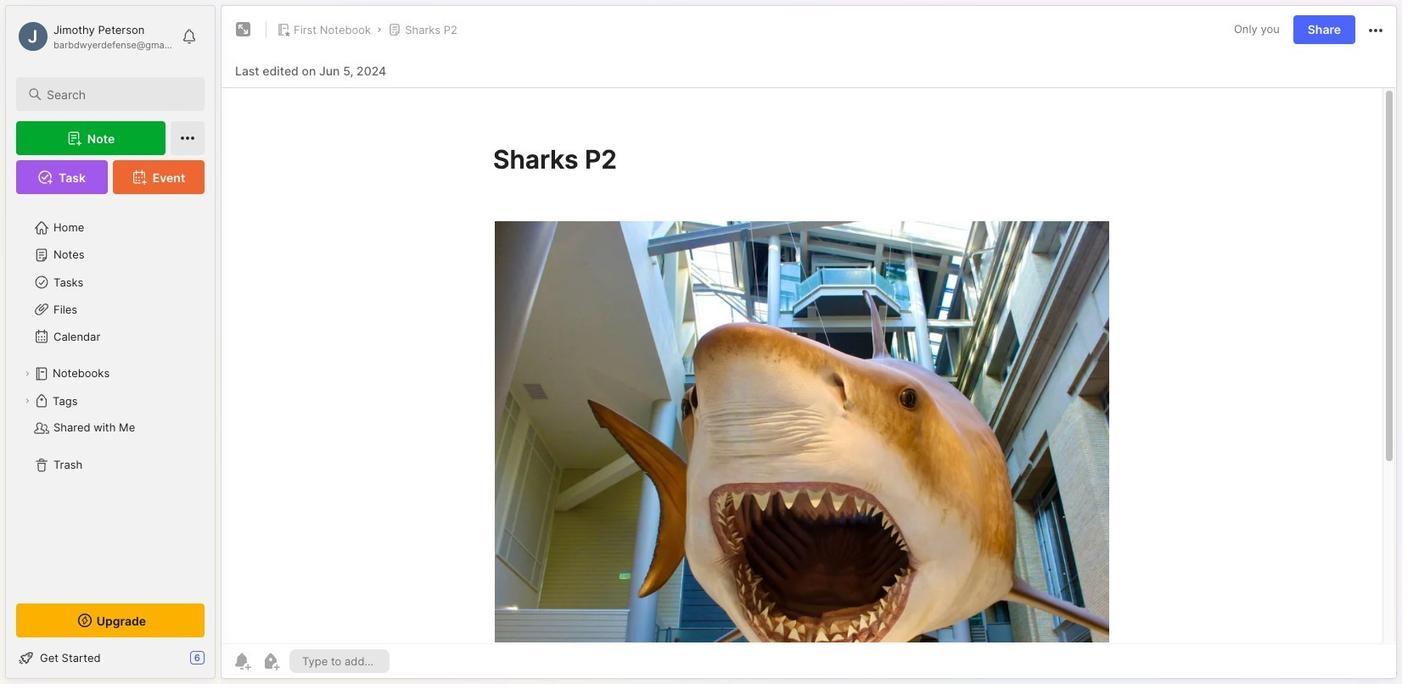 Task type: vqa. For each thing, say whether or not it's contained in the screenshot.
Close IMAGE
no



Task type: describe. For each thing, give the bounding box(es) containing it.
More actions field
[[1366, 19, 1386, 41]]

none search field inside the main element
[[47, 84, 189, 104]]

add a reminder image
[[232, 652, 252, 672]]

expand tags image
[[22, 396, 32, 407]]

Search text field
[[47, 87, 189, 103]]

more actions image
[[1366, 20, 1386, 41]]

note window element
[[221, 5, 1397, 684]]

click to collapse image
[[214, 653, 227, 674]]



Task type: locate. For each thing, give the bounding box(es) containing it.
Add tag field
[[300, 654, 379, 670]]

tree inside the main element
[[6, 205, 215, 589]]

tree
[[6, 205, 215, 589]]

add tag image
[[261, 652, 281, 672]]

expand note image
[[233, 20, 254, 40]]

main element
[[0, 0, 221, 685]]

Account field
[[16, 20, 173, 53]]

expand notebooks image
[[22, 369, 32, 379]]

Note Editor text field
[[222, 87, 1396, 644]]

Help and Learning task checklist field
[[6, 645, 215, 672]]

None search field
[[47, 84, 189, 104]]



